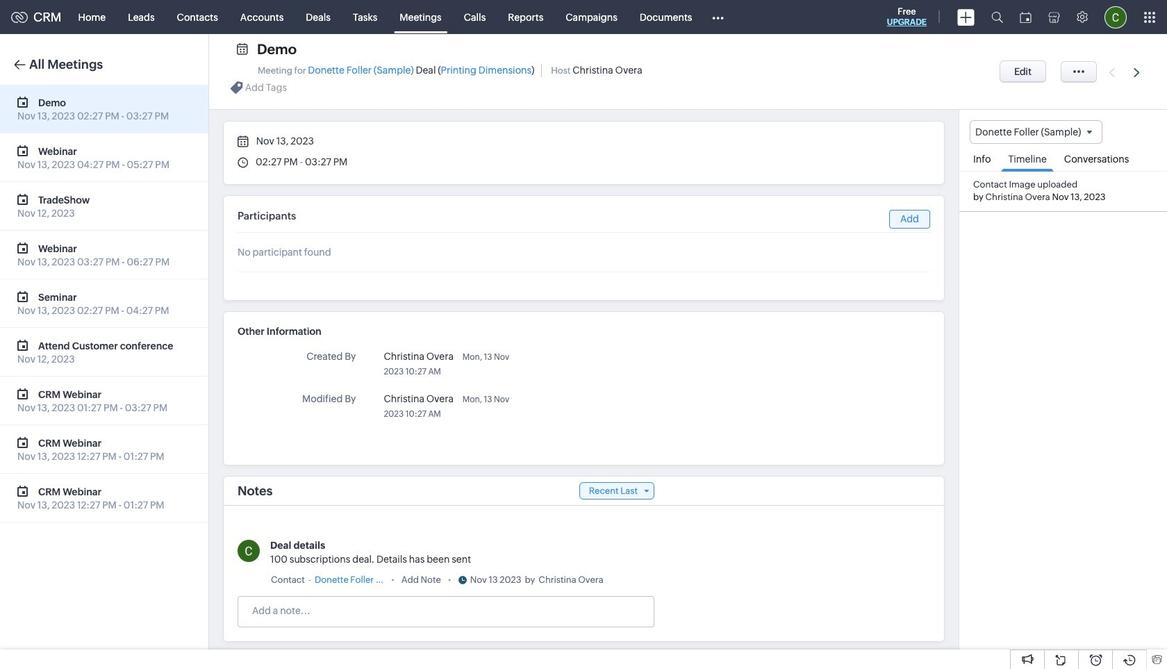 Task type: locate. For each thing, give the bounding box(es) containing it.
profile image
[[1105, 6, 1128, 28]]

None button
[[1000, 60, 1047, 83]]

None field
[[971, 120, 1104, 144]]

next record image
[[1135, 68, 1144, 77]]

logo image
[[11, 11, 28, 23]]

create menu element
[[950, 0, 984, 34]]



Task type: vqa. For each thing, say whether or not it's contained in the screenshot.
Create Menu image
yes



Task type: describe. For each thing, give the bounding box(es) containing it.
search image
[[992, 11, 1004, 23]]

Other Modules field
[[704, 6, 734, 28]]

create menu image
[[958, 9, 975, 25]]

calendar image
[[1021, 11, 1032, 23]]

previous record image
[[1110, 68, 1116, 77]]

profile element
[[1097, 0, 1136, 34]]

search element
[[984, 0, 1012, 34]]

Add a note... field
[[238, 604, 654, 618]]



